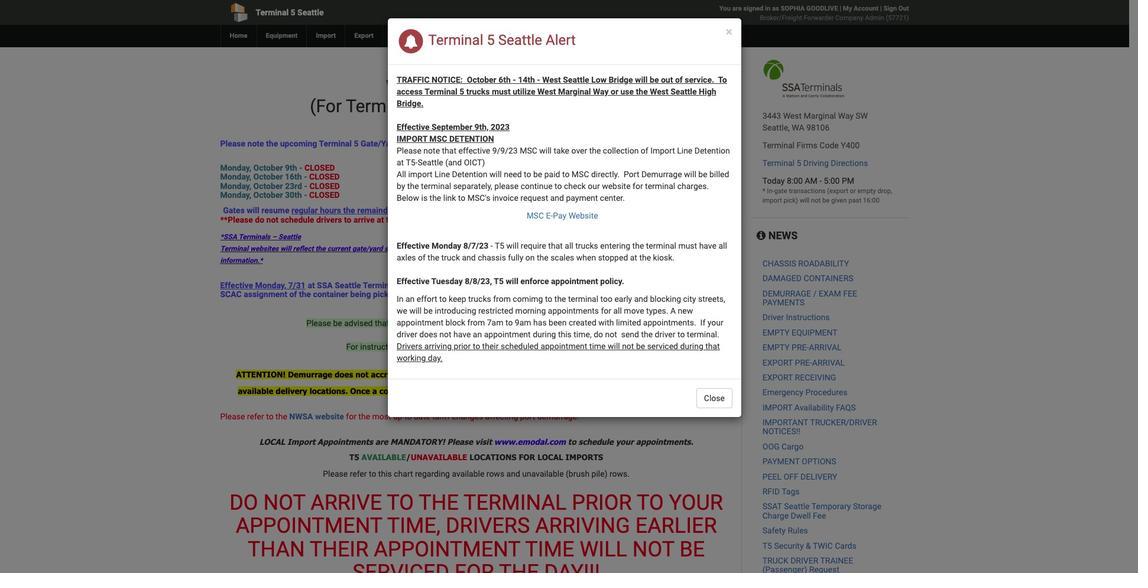 Task type: locate. For each thing, give the bounding box(es) containing it.
october
[[467, 75, 497, 85], [254, 163, 283, 173], [254, 172, 283, 182], [254, 181, 283, 191], [254, 190, 283, 200]]

reflect left current
[[293, 245, 314, 253]]

do right **please at left top
[[255, 215, 265, 225]]

0 vertical spatial most
[[682, 245, 698, 253]]

truck
[[763, 557, 789, 566]]

1 export from the top
[[763, 358, 793, 368]]

are up available at the bottom left of page
[[376, 438, 388, 447]]

0 vertical spatial chart
[[657, 370, 677, 380]]

date up streets,
[[718, 245, 732, 253]]

terminal up appointments on the bottom of page
[[569, 295, 599, 304]]

0 horizontal spatial msc
[[430, 134, 448, 144]]

container inside attention! demurrage does not accrue until containers are moved into deliverable locations. please see chart below for available delivery locations. once a container has been moved to an available location the last free day can be extended.
[[380, 387, 417, 396]]

for right below on the right bottom of page
[[706, 370, 717, 380]]

seattle inside at ssa seattle terminals all trucks must have their license plate and rfid tag properly paired in emodal to the scac assignment of the container being picked up.
[[335, 281, 361, 290]]

and down "8/7/23"
[[462, 253, 476, 263]]

have inside at ssa seattle terminals all trucks must have their license plate and rfid tag properly paired in emodal to the scac assignment of the container being picked up.
[[471, 281, 489, 290]]

0 vertical spatial free
[[512, 331, 527, 340]]

effective
[[397, 122, 430, 132], [397, 241, 430, 251], [397, 277, 430, 286], [220, 281, 253, 290]]

during up weekend
[[533, 330, 556, 340]]

/ inside chassis roadability damaged containers demurrage / exam fee payments driver instructions empty equipment empty pre-arrival export pre-arrival export receiving emergency procedures import availability faqs important trucker/driver notices!! oog cargo payment options peel off delivery rfid tags ssat seattle temporary storage charge dwell fee safety rules t5 security & twic cards truck driver trainee (passenger) request
[[814, 289, 817, 299]]

link
[[449, 290, 465, 300], [589, 342, 605, 352]]

moved
[[479, 370, 506, 380], [457, 387, 484, 396]]

on inside weekend gate guidelines please be advised that beginning june 3, 2023 t5 will be open for a fee based weekend gate. this will not affect container free time. for instructions on participation please refer to the weekend gate link .
[[406, 342, 415, 352]]

container down the '7am'
[[476, 331, 510, 340]]

empty equipment link
[[763, 328, 838, 338]]

marginal inside traffic notice:  october 6th - 14th - west seattle low bridge will be out of service.  to access terminal 5 trucks must utilize west marginal way or use the west seattle high bridge.
[[559, 87, 591, 96]]

for up time.
[[536, 319, 547, 328]]

0 vertical spatial 2023
[[491, 122, 510, 132]]

info circle image
[[757, 231, 766, 241]]

1 vertical spatial are
[[464, 370, 477, 380]]

truck driver trainee (passenger) request link
[[763, 557, 854, 574]]

0 vertical spatial 8:00
[[787, 176, 803, 186]]

t5 inside 'welcome to terminal 5 (for terminal map click here, t5 yard map )'
[[541, 96, 562, 117]]

website up center.
[[602, 182, 631, 191]]

0 horizontal spatial 2023
[[458, 319, 477, 328]]

most right the 'kiosk.'
[[682, 245, 698, 253]]

0 horizontal spatial way
[[593, 87, 609, 96]]

up up 'emodal' at the right of page
[[700, 245, 708, 253]]

0 vertical spatial your
[[708, 318, 724, 328]]

gate/yard
[[361, 139, 398, 149]]

effective for effective september 9th, 2023 import msc detention
[[397, 122, 430, 132]]

0 horizontal spatial as
[[595, 245, 603, 253]]

pre- down empty pre-arrival link
[[796, 358, 813, 368]]

billed
[[710, 170, 730, 179]]

not
[[264, 491, 305, 516], [633, 538, 675, 562]]

be up continue
[[534, 170, 543, 179]]

0 vertical spatial empty
[[763, 328, 790, 338]]

charges.
[[678, 182, 709, 191]]

arriving
[[425, 342, 452, 351]]

the left terminals at the left top of page
[[386, 215, 398, 225]]

effective tuesday 8/8/23, t5 will enforce appointment policy.
[[397, 277, 627, 286]]

0 vertical spatial refer
[[492, 342, 509, 352]]

msc right the 9/9/23
[[520, 146, 538, 156]]

this inside in an effort to keep trucks from comimg to the terminal too early and blocking city streets, we will be introducing restricted morning appointments for all move types. a new appointment block from 7am to 9am has been created with limited appointments.  if your driver does not have an appointment during this time, do not  send the driver to terminal. drivers arriving prior to their scheduled appointment time will not be serviced during that working day.
[[558, 330, 572, 340]]

1 vertical spatial export
[[763, 373, 793, 383]]

1 vertical spatial locations.
[[310, 387, 348, 396]]

1 horizontal spatial available
[[452, 469, 485, 479]]

to inside 'welcome to terminal 5 (for terminal map click here, t5 yard map )'
[[464, 76, 480, 97]]

be down guidelines
[[505, 319, 514, 328]]

gate inside "gates will resume regular hours the remainder of those weeks unless otherwise noted. **please do not schedule drivers to arrive at the terminals prior to gate opening at 8:00 am!**"
[[467, 215, 483, 225]]

be right can
[[664, 387, 673, 396]]

0 horizontal spatial import
[[397, 134, 428, 144]]

1 horizontal spatial up
[[700, 245, 708, 253]]

0 vertical spatial /
[[814, 289, 817, 299]]

1 vertical spatial prior
[[454, 342, 471, 351]]

have inside - t5 will require that all trucks entering the terminal must have all axles of the truck and chassis fully on the scales when stopped at the kiosk.
[[700, 241, 717, 251]]

local down the delivery
[[260, 438, 285, 447]]

0 horizontal spatial date
[[414, 412, 430, 422]]

×
[[726, 25, 733, 39]]

note down the effective september 9th, 2023 import msc detention
[[424, 146, 440, 156]]

to inside attention! demurrage does not accrue until containers are moved into deliverable locations. please see chart below for available delivery locations. once a container has been moved to an available location the last free day can be extended.
[[486, 387, 495, 396]]

1 horizontal spatial reflect
[[647, 245, 668, 253]]

your right if
[[708, 318, 724, 328]]

most up available at the bottom left of page
[[372, 412, 391, 422]]

appointment
[[236, 514, 383, 539], [374, 538, 521, 562]]

refer for please refer to this chart regarding available rows and unavailable (brush pile) rows.
[[350, 469, 367, 479]]

please
[[220, 139, 246, 149], [397, 146, 422, 156], [421, 245, 443, 253], [307, 319, 331, 328], [613, 370, 638, 380], [220, 412, 245, 422], [448, 438, 473, 447], [323, 469, 348, 479]]

that right the advised
[[375, 319, 390, 328]]

5
[[291, 8, 296, 17], [487, 32, 495, 49], [557, 76, 567, 97], [460, 87, 465, 96], [354, 139, 359, 149], [797, 159, 802, 168]]

rows
[[487, 469, 505, 479]]

locations
[[470, 453, 517, 462]]

1 empty from the top
[[763, 328, 790, 338]]

gate inside today                                                                                                                                                                                                                                                                                                                                                                                                                                                                                                                                                                                                                                                                                                           8:00 am - 5:00 pm * in-gate transactions (export or empty drop, import pick) will not be given past 16:00
[[775, 188, 788, 195]]

t5 inside local import appointments are mandatory! please visit www.emodal.com to schedule your appointments. t5 available / unavailable locations for local imports
[[350, 453, 360, 462]]

0 horizontal spatial /
[[406, 453, 411, 462]]

to
[[464, 76, 480, 97], [524, 170, 532, 179], [563, 170, 570, 179], [555, 182, 562, 191], [458, 193, 466, 203], [344, 215, 352, 225], [457, 215, 465, 225], [710, 245, 716, 253], [706, 281, 713, 290], [440, 295, 447, 304], [545, 295, 553, 304], [506, 318, 513, 328], [678, 330, 685, 340], [473, 342, 481, 351], [511, 342, 519, 352], [486, 387, 495, 396], [266, 412, 274, 422], [405, 412, 412, 422], [569, 438, 577, 447], [369, 469, 377, 479]]

1 horizontal spatial /
[[814, 289, 817, 299]]

temporary
[[812, 503, 852, 512]]

note for that
[[424, 146, 440, 156]]

1 vertical spatial msc
[[520, 146, 538, 156]]

be left out
[[650, 75, 659, 85]]

0 horizontal spatial website
[[315, 412, 344, 422]]

3443
[[763, 111, 782, 121]]

that inside weekend gate guidelines please be advised that beginning june 3, 2023 t5 will be open for a fee based weekend gate. this will not affect container free time. for instructions on participation please refer to the weekend gate link .
[[375, 319, 390, 328]]

(for
[[310, 96, 342, 117]]

t5 down gate on the left bottom of the page
[[479, 319, 488, 328]]

/ inside local import appointments are mandatory! please visit www.emodal.com to schedule your appointments. t5 available / unavailable locations for local imports
[[406, 453, 411, 462]]

marginal inside "3443 west marginal way sw seattle, wa 98106"
[[804, 111, 837, 121]]

www.emodal.com
[[495, 438, 566, 447]]

1 horizontal spatial detention
[[695, 146, 731, 156]]

chart inside attention! demurrage does not accrue until containers are moved into deliverable locations. please see chart below for available delivery locations. once a container has been moved to an available location the last free day can be extended.
[[657, 370, 677, 380]]

detention up billed
[[695, 146, 731, 156]]

map down bridge
[[606, 96, 641, 117]]

0 horizontal spatial a
[[373, 387, 377, 396]]

1 horizontal spatial free
[[613, 387, 629, 396]]

the inside traffic notice:  october 6th - 14th - west seattle low bridge will be out of service.  to access terminal 5 trucks must utilize west marginal way or use the west seattle high bridge.
[[636, 87, 648, 96]]

t5 inside - t5 will require that all trucks entering the terminal must have all axles of the truck and chassis fully on the scales when stopped at the kiosk.
[[495, 241, 505, 251]]

the up streets,
[[715, 281, 727, 290]]

1 horizontal spatial link
[[589, 342, 605, 352]]

that inside please note that effective 9/9/23 msc will take over the collection of import line detention at t5-seattle (and oict) all import line detention will need to be paid to msc directly.  port demurrage will be billed by the terminal separately, please continue to check our website for terminal charges. below is the link to msc's invoice request and payment center.
[[442, 146, 457, 156]]

trucks
[[419, 281, 444, 290]]

2 vertical spatial refer
[[350, 469, 367, 479]]

1 horizontal spatial note
[[424, 146, 440, 156]]

import down "emergency" at the right of the page
[[763, 403, 793, 413]]

- inside - t5 will require that all trucks entering the terminal must have all axles of the truck and chassis fully on the scales when stopped at the kiosk.
[[491, 241, 493, 251]]

1 vertical spatial demurrage
[[288, 370, 333, 380]]

be inside attention! demurrage does not accrue until containers are moved into deliverable locations. please see chart below for available delivery locations. once a container has been moved to an available location the last free day can be extended.
[[664, 387, 673, 396]]

been down 'containers'
[[436, 387, 455, 396]]

rfid left tag
[[575, 281, 593, 290]]

export up export receiving link
[[763, 358, 793, 368]]

available down into
[[509, 387, 544, 396]]

prior inside in an effort to keep trucks from comimg to the terminal too early and blocking city streets, we will be introducing restricted morning appointments for all move types. a new appointment block from 7am to 9am has been created with limited appointments.  if your driver does not have an appointment during this time, do not  send the driver to terminal. drivers arriving prior to their scheduled appointment time will not be serviced during that working day.
[[454, 342, 471, 351]]

and inside please note that effective 9/9/23 msc will take over the collection of import line detention at t5-seattle (and oict) all import line detention will need to be paid to msc directly.  port demurrage will be billed by the terminal separately, please continue to check our website for terminal charges. below is the link to msc's invoice request and payment center.
[[551, 193, 564, 203]]

0 vertical spatial have
[[700, 241, 717, 251]]

that up scales
[[549, 241, 563, 251]]

0 vertical spatial does
[[420, 330, 438, 340]]

in-
[[768, 188, 775, 195]]

not inside attention! demurrage does not accrue until containers are moved into deliverable locations. please see chart below for available delivery locations. once a container has been moved to an available location the last free day can be extended.
[[356, 370, 369, 380]]

twic
[[813, 542, 833, 551]]

gate.
[[628, 319, 647, 328]]

way inside "3443 west marginal way sw seattle, wa 98106"
[[839, 111, 854, 121]]

1 horizontal spatial import
[[316, 32, 336, 40]]

keep
[[449, 295, 467, 304]]

trucks inside in an effort to keep trucks from comimg to the terminal too early and blocking city streets, we will be introducing restricted morning appointments for all move types. a new appointment block from 7am to 9am has been created with limited appointments.  if your driver does not have an appointment during this time, do not  send the driver to terminal. drivers arriving prior to their scheduled appointment time will not be serviced during that working day.
[[469, 295, 492, 304]]

2 vertical spatial from
[[468, 318, 485, 328]]

0 vertical spatial pre-
[[792, 343, 810, 353]]

safety rules link
[[763, 527, 809, 536]]

will left "need"
[[490, 170, 502, 179]]

1 vertical spatial trucks
[[576, 241, 599, 251]]

center.
[[600, 193, 625, 203]]

date inside *ssa terminals – seattle terminal websites will reflect the current gate/yard schedules. please do not rely on information from outside parties as they may not reflect the most up to date information.*
[[718, 245, 732, 253]]

0 horizontal spatial please
[[466, 342, 490, 352]]

have up 'emodal' at the right of page
[[700, 241, 717, 251]]

must inside - t5 will require that all trucks entering the terminal must have all axles of the truck and chassis fully on the scales when stopped at the kiosk.
[[679, 241, 698, 251]]

rows.
[[610, 469, 630, 479]]

all
[[397, 170, 406, 179]]

1 horizontal spatial |
[[881, 5, 883, 12]]

the down once
[[359, 412, 370, 422]]

0 horizontal spatial are
[[376, 438, 388, 447]]

remainder
[[357, 206, 396, 216]]

import down nwsa
[[288, 438, 315, 447]]

way inside traffic notice:  october 6th - 14th - west seattle low bridge will be out of service.  to access terminal 5 trucks must utilize west marginal way or use the west seattle high bridge.
[[593, 87, 609, 96]]

1 vertical spatial empty
[[763, 343, 790, 353]]

23rd
[[285, 181, 302, 191]]

driver
[[791, 557, 819, 566]]

for
[[346, 342, 358, 352]]

rules
[[788, 527, 809, 536]]

all left info circle 'icon'
[[719, 241, 728, 251]]

low
[[592, 75, 607, 85]]

1 horizontal spatial most
[[682, 245, 698, 253]]

the right over
[[590, 146, 601, 156]]

demurrage right port
[[642, 170, 683, 179]]

city
[[684, 295, 697, 304]]

license
[[510, 281, 536, 290]]

1 reflect from the left
[[293, 245, 314, 253]]

export
[[354, 32, 374, 40]]

from
[[529, 245, 544, 253], [494, 295, 511, 304], [468, 318, 485, 328]]

to down affect
[[473, 342, 481, 351]]

enforce
[[521, 277, 549, 286]]

be inside traffic notice:  october 6th - 14th - west seattle low bridge will be out of service.  to access terminal 5 trucks must utilize west marginal way or use the west seattle high bridge.
[[650, 75, 659, 85]]

0 vertical spatial been
[[549, 318, 567, 328]]

are inside local import appointments are mandatory! please visit www.emodal.com to schedule your appointments. t5 available / unavailable locations for local imports
[[376, 438, 388, 447]]

of right out
[[676, 75, 683, 85]]

1 horizontal spatial for
[[519, 453, 536, 462]]

at inside - t5 will require that all trucks entering the terminal must have all axles of the truck and chassis fully on the scales when stopped at the kiosk.
[[631, 253, 638, 263]]

for inside local import appointments are mandatory! please visit www.emodal.com to schedule your appointments. t5 available / unavailable locations for local imports
[[519, 453, 536, 462]]

drivers
[[397, 342, 423, 351]]

(57721)
[[887, 14, 910, 22]]

container inside weekend gate guidelines please be advised that beginning june 3, 2023 t5 will be open for a fee based weekend gate. this will not affect container free time. for instructions on participation please refer to the weekend gate link .
[[476, 331, 510, 340]]

scales
[[551, 253, 575, 263]]

are inside you are signed in as sophia goodlive | my account | sign out broker/freight forwarder company admin (57721)
[[733, 5, 742, 12]]

1 horizontal spatial demurrage
[[642, 170, 683, 179]]

- right 23rd
[[304, 181, 308, 191]]

seattle inside *ssa terminals – seattle terminal websites will reflect the current gate/yard schedules. please do not rely on information from outside parties as they may not reflect the most up to date information.*
[[279, 233, 301, 241]]

seattle inside chassis roadability damaged containers demurrage / exam fee payments driver instructions empty equipment empty pre-arrival export pre-arrival export receiving emergency procedures import availability faqs important trucker/driver notices!! oog cargo payment options peel off delivery rfid tags ssat seattle temporary storage charge dwell fee safety rules t5 security & twic cards truck driver trainee (passenger) request
[[785, 503, 810, 512]]

do up time
[[594, 330, 604, 340]]

0 horizontal spatial chart
[[394, 469, 413, 479]]

8:00 inside today                                                                                                                                                                                                                                                                                                                                                                                                                                                                                                                                                                                                                                                                                                           8:00 am - 5:00 pm * in-gate transactions (export or empty drop, import pick) will not be given past 16:00
[[787, 176, 803, 186]]

will up fully
[[507, 241, 519, 251]]

1 vertical spatial do
[[444, 245, 453, 253]]

empty
[[763, 328, 790, 338], [763, 343, 790, 353]]

2 vertical spatial do
[[594, 330, 604, 340]]

in right signed
[[766, 5, 771, 12]]

of down below
[[398, 206, 405, 216]]

import inside please note that effective 9/9/23 msc will take over the collection of import line detention at t5-seattle (and oict) all import line detention will need to be paid to msc directly.  port demurrage will be billed by the terminal separately, please continue to check our website for terminal charges. below is the link to msc's invoice request and payment center.
[[651, 146, 676, 156]]

trainee
[[821, 557, 854, 566]]

fee
[[813, 512, 827, 521]]

0 vertical spatial marginal
[[559, 87, 591, 96]]

0 vertical spatial do
[[255, 215, 265, 225]]

free inside attention! demurrage does not accrue until containers are moved into deliverable locations. please see chart below for available delivery locations. once a container has been moved to an available location the last free day can be extended.
[[613, 387, 629, 396]]

arrive
[[311, 491, 382, 516]]

rfid right up.
[[414, 290, 431, 300]]

0 vertical spatial date
[[718, 245, 732, 253]]

please inside please note that effective 9/9/23 msc will take over the collection of import line detention at t5-seattle (and oict) all import line detention will need to be paid to msc directly.  port demurrage will be billed by the terminal separately, please continue to check our website for terminal charges. below is the link to msc's invoice request and payment center.
[[397, 146, 422, 156]]

1 to from the left
[[387, 491, 414, 516]]

1 horizontal spatial has
[[534, 318, 547, 328]]

the right use
[[636, 87, 648, 96]]

will inside *ssa terminals – seattle terminal websites will reflect the current gate/yard schedules. please do not rely on information from outside parties as they may not reflect the most up to date information.*
[[281, 245, 291, 253]]

0 vertical spatial up
[[700, 245, 708, 253]]

1 horizontal spatial been
[[549, 318, 567, 328]]

as left they
[[595, 245, 603, 253]]

wa
[[792, 123, 805, 133]]

the inside weekend gate guidelines please be advised that beginning june 3, 2023 t5 will be open for a fee based weekend gate. this will not affect container free time. for instructions on participation please refer to the weekend gate link .
[[521, 342, 532, 352]]

must inside traffic notice:  october 6th - 14th - west seattle low bridge will be out of service.  to access terminal 5 trucks must utilize west marginal way or use the west seattle high bridge.
[[492, 87, 511, 96]]

0 vertical spatial prior
[[438, 215, 455, 225]]

scac
[[220, 290, 242, 300]]

0 vertical spatial trucks
[[467, 87, 490, 96]]

0 horizontal spatial demurrage
[[288, 370, 333, 380]]

0 horizontal spatial reflect
[[293, 245, 314, 253]]

import left export link
[[316, 32, 336, 40]]

2 horizontal spatial are
[[733, 5, 742, 12]]

2 to from the left
[[637, 491, 664, 516]]

and up the pay
[[551, 193, 564, 203]]

(and
[[446, 158, 462, 167]]

do left rely
[[444, 245, 453, 253]]

this
[[558, 330, 572, 340], [379, 469, 392, 479]]

for down drivers
[[455, 561, 495, 574]]

hours
[[320, 206, 341, 216]]

the down regarding
[[419, 491, 459, 516]]

will inside "gates will resume regular hours the remainder of those weeks unless otherwise noted. **please do not schedule drivers to arrive at the terminals prior to gate opening at 8:00 am!**"
[[247, 206, 260, 216]]

all
[[402, 281, 417, 290]]

0 horizontal spatial refer
[[247, 412, 264, 422]]

current
[[328, 245, 351, 253]]

import inside chassis roadability damaged containers demurrage / exam fee payments driver instructions empty equipment empty pre-arrival export pre-arrival export receiving emergency procedures import availability faqs important trucker/driver notices!! oog cargo payment options peel off delivery rfid tags ssat seattle temporary storage charge dwell fee safety rules t5 security & twic cards truck driver trainee (passenger) request
[[763, 403, 793, 413]]

and inside at ssa seattle terminals all trucks must have their license plate and rfid tag properly paired in emodal to the scac assignment of the container being picked up.
[[559, 281, 573, 290]]

2 empty from the top
[[763, 343, 790, 353]]

schedule inside "gates will resume regular hours the remainder of those weeks unless otherwise noted. **please do not schedule drivers to arrive at the terminals prior to gate opening at 8:00 am!**"
[[281, 215, 314, 225]]

terminal inside traffic notice:  october 6th - 14th - west seattle low bridge will be out of service.  to access terminal 5 trucks must utilize west marginal way or use the west seattle high bridge.
[[425, 87, 458, 96]]

0 horizontal spatial marginal
[[559, 87, 591, 96]]

0 horizontal spatial must
[[492, 87, 511, 96]]

emodal
[[676, 281, 704, 290]]

to left terminal.
[[678, 330, 685, 340]]

1 horizontal spatial date
[[718, 245, 732, 253]]

t5 security & twic cards link
[[763, 542, 857, 551]]

1 horizontal spatial or
[[851, 188, 857, 195]]

terminals up in
[[363, 281, 400, 290]]

available down local import appointments are mandatory! please visit www.emodal.com to schedule your appointments. t5 available / unavailable locations for local imports
[[452, 469, 485, 479]]

demurrage up the delivery
[[288, 370, 333, 380]]

2 vertical spatial an
[[497, 387, 507, 396]]

be left given
[[823, 197, 830, 205]]

seattle right the ssa
[[335, 281, 361, 290]]

all inside in an effort to keep trucks from comimg to the terminal too early and blocking city streets, we will be introducing restricted morning appointments for all move types. a new appointment block from 7am to 9am has been created with limited appointments.  if your driver does not have an appointment during this time, do not  send the driver to terminal. drivers arriving prior to their scheduled appointment time will not be serviced during that working day.
[[614, 306, 622, 316]]

trucks up 9th,
[[467, 87, 490, 96]]

7am
[[487, 318, 504, 328]]

1 horizontal spatial msc
[[520, 146, 538, 156]]

website right nwsa
[[315, 412, 344, 422]]

information.*
[[220, 257, 263, 265]]

that inside - t5 will require that all trucks entering the terminal must have all axles of the truck and chassis fully on the scales when stopped at the kiosk.
[[549, 241, 563, 251]]

extended.
[[676, 387, 715, 396]]

2 horizontal spatial on
[[526, 253, 535, 263]]

0 vertical spatial container
[[313, 290, 348, 300]]

1 vertical spatial detention
[[452, 170, 488, 179]]

will
[[636, 75, 648, 85], [540, 146, 552, 156], [490, 170, 502, 179], [685, 170, 697, 179], [800, 197, 810, 205], [247, 206, 260, 216], [507, 241, 519, 251], [281, 245, 291, 253], [506, 277, 519, 286], [410, 306, 422, 316], [490, 319, 503, 328], [424, 331, 436, 340], [608, 342, 620, 351]]

of inside at ssa seattle terminals all trucks must have their license plate and rfid tag properly paired in emodal to the scac assignment of the container being picked up.
[[290, 290, 297, 300]]

weekend
[[594, 319, 626, 328]]

0 vertical spatial arrival
[[810, 343, 842, 353]]

0 vertical spatial import
[[316, 32, 336, 40]]

5 inside traffic notice:  october 6th - 14th - west seattle low bridge will be out of service.  to access terminal 5 trucks must utilize west marginal way or use the west seattle high bridge.
[[460, 87, 465, 96]]

of right axles
[[418, 253, 426, 263]]

0 horizontal spatial in
[[667, 281, 674, 290]]

october inside traffic notice:  october 6th - 14th - west seattle low bridge will be out of service.  to access terminal 5 trucks must utilize west marginal way or use the west seattle high bridge.
[[467, 75, 497, 85]]

accrue
[[371, 370, 397, 380]]

1 horizontal spatial during
[[681, 342, 704, 351]]

terminal inside in an effort to keep trucks from comimg to the terminal too early and blocking city streets, we will be introducing restricted morning appointments for all move types. a new appointment block from 7am to 9am has been created with limited appointments.  if your driver does not have an appointment during this time, do not  send the driver to terminal. drivers arriving prior to their scheduled appointment time will not be serviced during that working day.
[[569, 295, 599, 304]]

- right '6th'
[[513, 75, 516, 85]]

please inside please note that effective 9/9/23 msc will take over the collection of import line detention at t5-seattle (and oict) all import line detention will need to be paid to msc directly.  port demurrage will be billed by the terminal separately, please continue to check our website for terminal charges. below is the link to msc's invoice request and payment center.
[[495, 182, 519, 191]]

0 vertical spatial in
[[766, 5, 771, 12]]

3,
[[450, 319, 456, 328]]

/ down mandatory!
[[406, 453, 411, 462]]

for up with
[[601, 306, 612, 316]]

appointment
[[551, 277, 599, 286], [397, 318, 444, 328], [484, 330, 531, 340], [541, 342, 588, 351]]

today
[[763, 176, 785, 186]]

demurrage inside please note that effective 9/9/23 msc will take over the collection of import line detention at t5-seattle (and oict) all import line detention will need to be paid to msc directly.  port demurrage will be billed by the terminal separately, please continue to check our website for terminal charges. below is the link to msc's invoice request and payment center.
[[642, 170, 683, 179]]

1 vertical spatial marginal
[[804, 111, 837, 121]]

seattle right –
[[279, 233, 301, 241]]

terminals
[[239, 233, 271, 241], [363, 281, 400, 290]]

refer
[[492, 342, 509, 352], [247, 412, 264, 422], [350, 469, 367, 479]]

prior
[[438, 215, 455, 225], [454, 342, 471, 351]]

0 vertical spatial terminals
[[239, 233, 271, 241]]

been inside in an effort to keep trucks from comimg to the terminal too early and blocking city streets, we will be introducing restricted morning appointments for all move types. a new appointment block from 7am to 9am has been created with limited appointments.  if your driver does not have an appointment during this time, do not  send the driver to terminal. drivers arriving prior to their scheduled appointment time will not be serviced during that working day.
[[549, 318, 567, 328]]

terminals inside at ssa seattle terminals all trucks must have their license plate and rfid tag properly paired in emodal to the scac assignment of the container being picked up.
[[363, 281, 400, 290]]

trucks
[[467, 87, 490, 96], [576, 241, 599, 251], [469, 295, 492, 304]]

tags
[[782, 488, 800, 497]]

been
[[549, 318, 567, 328], [436, 387, 455, 396]]

seattle inside please note that effective 9/9/23 msc will take over the collection of import line detention at t5-seattle (and oict) all import line detention will need to be paid to msc directly.  port demurrage will be billed by the terminal separately, please continue to check our website for terminal charges. below is the link to msc's invoice request and payment center.
[[418, 158, 444, 167]]

pre- down empty equipment link
[[792, 343, 810, 353]]

not inside "gates will resume regular hours the remainder of those weeks unless otherwise noted. **please do not schedule drivers to arrive at the terminals prior to gate opening at 8:00 am!**"
[[267, 215, 279, 225]]

be
[[650, 75, 659, 85], [534, 170, 543, 179], [699, 170, 708, 179], [823, 197, 830, 205], [424, 306, 433, 316], [333, 319, 342, 328], [505, 319, 514, 328], [637, 342, 646, 351], [664, 387, 673, 396]]

2 vertical spatial trucks
[[469, 295, 492, 304]]

picked
[[373, 290, 398, 300]]

not inside weekend gate guidelines please be advised that beginning june 3, 2023 t5 will be open for a fee based weekend gate. this will not affect container free time. for instructions on participation please refer to the weekend gate link .
[[438, 331, 450, 340]]

of inside please note that effective 9/9/23 msc will take over the collection of import line detention at t5-seattle (and oict) all import line detention will need to be paid to msc directly.  port demurrage will be billed by the terminal separately, please continue to check our website for terminal charges. below is the link to msc's invoice request and payment center.
[[641, 146, 649, 156]]

will inside traffic notice:  october 6th - 14th - west seattle low bridge will be out of service.  to access terminal 5 trucks must utilize west marginal way or use the west seattle high bridge.
[[636, 75, 648, 85]]

effective up axles
[[397, 241, 430, 251]]

of
[[676, 75, 683, 85], [641, 146, 649, 156], [398, 206, 405, 216], [418, 253, 426, 263], [290, 290, 297, 300]]

storage
[[854, 503, 882, 512]]

1 driver from the left
[[397, 330, 418, 340]]

or inside today                                                                                                                                                                                                                                                                                                                                                                                                                                                                                                                                                                                                                                                                                                           8:00 am - 5:00 pm * in-gate transactions (export or empty drop, import pick) will not be given past 16:00
[[851, 188, 857, 195]]

t5 right utilize
[[541, 96, 562, 117]]

a right once
[[373, 387, 377, 396]]

on inside - t5 will require that all trucks entering the terminal must have all axles of the truck and chassis fully on the scales when stopped at the kiosk.
[[526, 253, 535, 263]]

line down (and
[[435, 170, 450, 179]]

opening
[[485, 215, 515, 225]]

0 horizontal spatial most
[[372, 412, 391, 422]]

refer for please refer to the nwsa website for the most up to date tariff changes affecting port demurrage.
[[247, 412, 264, 422]]

2 driver from the left
[[655, 330, 676, 340]]

1 horizontal spatial 8:00
[[787, 176, 803, 186]]

welcome
[[386, 76, 460, 97]]

2 horizontal spatial refer
[[492, 342, 509, 352]]

west up wa
[[784, 111, 802, 121]]

you
[[720, 5, 731, 12]]

1 horizontal spatial in
[[766, 5, 771, 12]]

to up imports at bottom
[[569, 438, 577, 447]]

1 horizontal spatial from
[[494, 295, 511, 304]]

2 vertical spatial import
[[288, 438, 315, 447]]

during down terminal.
[[681, 342, 704, 351]]

5 up september
[[460, 87, 465, 96]]

to inside local import appointments are mandatory! please visit www.emodal.com to schedule your appointments. t5 available / unavailable locations for local imports
[[569, 438, 577, 447]]

are right 'containers'
[[464, 370, 477, 380]]

please up invoice
[[495, 182, 519, 191]]

.
[[605, 342, 607, 352]]

msc inside the effective september 9th, 2023 import msc detention
[[430, 134, 448, 144]]

0 vertical spatial detention
[[695, 146, 731, 156]]

seattle down tags
[[785, 503, 810, 512]]

1 horizontal spatial on
[[480, 245, 488, 253]]

2023
[[491, 122, 510, 132], [458, 319, 477, 328]]

t5 right 8/8/23,
[[494, 277, 504, 286]]

nwsa website link
[[289, 412, 344, 422]]

trucks inside - t5 will require that all trucks entering the terminal must have all axles of the truck and chassis fully on the scales when stopped at the kiosk.
[[576, 241, 599, 251]]

for inside attention! demurrage does not accrue until containers are moved into deliverable locations. please see chart below for available delivery locations. once a container has been moved to an available location the last free day can be extended.
[[706, 370, 717, 380]]

be inside today                                                                                                                                                                                                                                                                                                                                                                                                                                                                                                                                                                                                                                                                                                           8:00 am - 5:00 pm * in-gate transactions (export or empty drop, import pick) will not be given past 16:00
[[823, 197, 830, 205]]

advised
[[344, 319, 373, 328]]

once
[[350, 387, 370, 396]]

1 vertical spatial container
[[476, 331, 510, 340]]

1 vertical spatial or
[[851, 188, 857, 195]]

0 vertical spatial this
[[558, 330, 572, 340]]



Task type: vqa. For each thing, say whether or not it's contained in the screenshot.
right 'most'
yes



Task type: describe. For each thing, give the bounding box(es) containing it.
tag
[[595, 281, 607, 290]]

will left take
[[540, 146, 552, 156]]

*ssa
[[220, 233, 237, 241]]

my
[[844, 5, 853, 12]]

(brush
[[566, 469, 590, 479]]

effective for effective monday, 7/31
[[220, 281, 253, 290]]

1 map from the left
[[419, 96, 454, 117]]

2 horizontal spatial msc
[[572, 170, 590, 179]]

please inside *ssa terminals – seattle terminal websites will reflect the current gate/yard schedules. please do not rely on information from outside parties as they may not reflect the most up to date information.*
[[421, 245, 443, 253]]

be down effort
[[424, 306, 433, 316]]

to left arrive
[[344, 215, 352, 225]]

traffic
[[397, 75, 430, 85]]

if
[[701, 318, 706, 328]]

seattle up 14th
[[499, 32, 543, 49]]

block
[[446, 318, 466, 328]]

the left current
[[316, 245, 326, 253]]

be left the advised
[[333, 319, 342, 328]]

5 left the driving
[[797, 159, 802, 168]]

0 vertical spatial during
[[533, 330, 556, 340]]

- right 30th
[[304, 190, 307, 200]]

y400
[[841, 141, 860, 150]]

serviced
[[353, 561, 450, 574]]

0 horizontal spatial from
[[468, 318, 485, 328]]

import inside please note that effective 9/9/23 msc will take over the collection of import line detention at t5-seattle (and oict) all import line detention will need to be paid to msc directly.  port demurrage will be billed by the terminal separately, please continue to check our website for terminal charges. below is the link to msc's invoice request and payment center.
[[408, 170, 433, 179]]

does inside in an effort to keep trucks from comimg to the terminal too early and blocking city streets, we will be introducing restricted morning appointments for all move types. a new appointment block from 7am to 9am has been created with limited appointments.  if your driver does not have an appointment during this time, do not  send the driver to terminal. drivers arriving prior to their scheduled appointment time will not be serviced during that working day.
[[420, 330, 438, 340]]

for inside do not arrive to the terminal prior to your appointment time, drivers arriving earlier than their appointment time will not be serviced for the day!!!
[[455, 561, 495, 574]]

be up charges.
[[699, 170, 708, 179]]

will up the arriving
[[424, 331, 436, 340]]

do inside in an effort to keep trucks from comimg to the terminal too early and blocking city streets, we will be introducing restricted morning appointments for all move types. a new appointment block from 7am to 9am has been created with limited appointments.  if your driver does not have an appointment during this time, do not  send the driver to terminal. drivers arriving prior to their scheduled appointment time will not be serviced during that working day.
[[594, 330, 604, 340]]

1 vertical spatial not
[[633, 538, 675, 562]]

and inside in an effort to keep trucks from comimg to the terminal too early and blocking city streets, we will be introducing restricted morning appointments for all move types. a new appointment block from 7am to 9am has been created with limited appointments.  if your driver does not have an appointment during this time, do not  send the driver to terminal. drivers arriving prior to their scheduled appointment time will not be serviced during that working day.
[[635, 295, 648, 304]]

0 vertical spatial locations.
[[572, 370, 610, 380]]

you are signed in as sophia goodlive | my account | sign out broker/freight forwarder company admin (57721)
[[720, 5, 910, 22]]

1 horizontal spatial line
[[678, 146, 693, 156]]

resume
[[262, 206, 290, 216]]

at inside at ssa seattle terminals all trucks must have their license plate and rfid tag properly paired in emodal to the scac assignment of the container being picked up.
[[308, 281, 315, 290]]

the right by
[[408, 182, 419, 191]]

5 up equipment
[[291, 8, 296, 17]]

broker/freight
[[761, 14, 803, 22]]

&
[[806, 542, 812, 551]]

5 inside 'welcome to terminal 5 (for terminal map click here, t5 yard map )'
[[557, 76, 567, 97]]

am
[[805, 176, 818, 186]]

effective for effective tuesday 8/8/23, t5 will enforce appointment policy.
[[397, 277, 430, 286]]

container inside at ssa seattle terminals all trucks must have their license plate and rfid tag properly paired in emodal to the scac assignment of the container being picked up.
[[313, 290, 348, 300]]

streets,
[[699, 295, 726, 304]]

check
[[564, 182, 586, 191]]

0 horizontal spatial rfid
[[414, 290, 431, 300]]

terminal 5 seattle image
[[763, 59, 845, 98]]

and inside - t5 will require that all trucks entering the terminal must have all axles of the truck and chassis fully on the scales when stopped at the kiosk.
[[462, 253, 476, 263]]

at inside please note that effective 9/9/23 msc will take over the collection of import line detention at t5-seattle (and oict) all import line detention will need to be paid to msc directly.  port demurrage will be billed by the terminal separately, please continue to check our website for terminal charges. below is the link to msc's invoice request and payment center.
[[397, 158, 404, 167]]

msc for import
[[430, 134, 448, 144]]

safety
[[763, 527, 786, 536]]

the right hours
[[343, 206, 355, 216]]

16:00
[[864, 197, 880, 205]]

be
[[680, 538, 705, 562]]

1 vertical spatial most
[[372, 412, 391, 422]]

please inside attention! demurrage does not accrue until containers are moved into deliverable locations. please see chart below for available delivery locations. once a container has been moved to an available location the last free day can be extended.
[[613, 370, 638, 380]]

has inside attention! demurrage does not accrue until containers are moved into deliverable locations. please see chart below for available delivery locations. once a container has been moved to an available location the last free day can be extended.
[[420, 387, 433, 396]]

2023 inside weekend gate guidelines please be advised that beginning june 3, 2023 t5 will be open for a fee based weekend gate. this will not affect container free time. for instructions on participation please refer to the weekend gate link .
[[458, 319, 477, 328]]

driving
[[804, 159, 829, 168]]

t5 inside chassis roadability damaged containers demurrage / exam fee payments driver instructions empty equipment empty pre-arrival export pre-arrival export receiving emergency procedures import availability faqs important trucker/driver notices!! oog cargo payment options peel off delivery rfid tags ssat seattle temporary storage charge dwell fee safety rules t5 security & twic cards truck driver trainee (passenger) request
[[763, 542, 773, 551]]

or inside traffic notice:  october 6th - 14th - west seattle low bridge will be out of service.  to access terminal 5 trucks must utilize west marginal way or use the west seattle high bridge.
[[611, 87, 619, 96]]

weekend gate link link
[[534, 342, 605, 352]]

effective september 9th, 2023 import msc detention
[[397, 122, 510, 144]]

*
[[763, 188, 766, 195]]

participation
[[417, 342, 464, 352]]

pay
[[553, 211, 567, 221]]

0 vertical spatial an
[[406, 295, 415, 304]]

(export
[[828, 188, 849, 195]]

import inside import link
[[316, 32, 336, 40]]

import inside today                                                                                                                                                                                                                                                                                                                                                                                                                                                                                                                                                                                                                                                                                                           8:00 am - 5:00 pm * in-gate transactions (export or empty drop, import pick) will not be given past 16:00
[[763, 197, 783, 205]]

up inside *ssa terminals – seattle terminal websites will reflect the current gate/yard schedules. please do not rely on information from outside parties as they may not reflect the most up to date information.*
[[700, 245, 708, 253]]

security
[[775, 542, 804, 551]]

created
[[569, 318, 597, 328]]

important trucker/driver notices!! link
[[763, 418, 878, 437]]

at left m
[[517, 215, 525, 225]]

to inside at ssa seattle terminals all trucks must have their license plate and rfid tag properly paired in emodal to the scac assignment of the container being picked up.
[[706, 281, 713, 290]]

1 vertical spatial during
[[681, 342, 704, 351]]

open
[[516, 319, 534, 328]]

0 horizontal spatial not
[[264, 491, 305, 516]]

- inside today                                                                                                                                                                                                                                                                                                                                                                                                                                                                                                                                                                                                                                                                                                           8:00 am - 5:00 pm * in-gate transactions (export or empty drop, import pick) will not be given past 16:00
[[820, 176, 822, 186]]

for up appointments
[[346, 412, 357, 422]]

at right arrive
[[377, 215, 384, 225]]

regular
[[292, 206, 318, 216]]

to down available at the bottom left of page
[[369, 469, 377, 479]]

at ssa seattle terminals all trucks must have their license plate and rfid tag properly paired in emodal to the scac assignment of the container being picked up.
[[220, 281, 727, 300]]

terminal inside *ssa terminals – seattle terminal websites will reflect the current gate/yard schedules. please do not rely on information from outside parties as they may not reflect the most up to date information.*
[[220, 245, 249, 253]]

appointment down 'when'
[[551, 277, 599, 286]]

affect
[[452, 331, 474, 340]]

local import appointments are mandatory! please visit www.emodal.com to schedule your appointments. t5 available / unavailable locations for local imports
[[260, 438, 694, 462]]

delivery
[[276, 387, 308, 396]]

regarding
[[415, 469, 450, 479]]

will right we
[[410, 306, 422, 316]]

will left enforce
[[506, 277, 519, 286]]

please refer to the nwsa website for the most up to date tariff changes affecting port demurrage.
[[220, 412, 580, 422]]

0 horizontal spatial detention
[[452, 170, 488, 179]]

cargo
[[782, 442, 804, 452]]

to right paid
[[563, 170, 570, 179]]

5 left "gate/yard"
[[354, 139, 359, 149]]

seattle up import link
[[298, 8, 324, 17]]

website inside please note that effective 9/9/23 msc will take over the collection of import line detention at t5-seattle (and oict) all import line detention will need to be paid to msc directly.  port demurrage will be billed by the terminal separately, please continue to check our website for terminal charges. below is the link to msc's invoice request and payment center.
[[602, 182, 631, 191]]

- right 16th on the left of page
[[304, 172, 307, 182]]

west right utilize
[[538, 87, 557, 96]]

transactions
[[790, 188, 826, 195]]

the down effective monday 8/7/23
[[428, 253, 440, 263]]

seattle left low
[[563, 75, 590, 85]]

to right link
[[458, 193, 466, 203]]

1 vertical spatial arrival
[[813, 358, 846, 368]]

to left nwsa
[[266, 412, 274, 422]]

0 vertical spatial link
[[449, 290, 465, 300]]

paired
[[642, 281, 665, 290]]

to down guidelines
[[506, 318, 513, 328]]

0 vertical spatial moved
[[479, 370, 506, 380]]

the right is
[[430, 193, 442, 203]]

the up appointments on the bottom of page
[[555, 295, 567, 304]]

appointment down time,
[[541, 342, 588, 351]]

effective for effective monday 8/7/23
[[397, 241, 430, 251]]

0 horizontal spatial up
[[393, 412, 403, 422]]

your inside in an effort to keep trucks from comimg to the terminal too early and blocking city streets, we will be introducing restricted morning appointments for all move types. a new appointment block from 7am to 9am has been created with limited appointments.  if your driver does not have an appointment during this time, do not  send the driver to terminal. drivers arriving prior to their scheduled appointment time will not be serviced during that working day.
[[708, 318, 724, 328]]

in an effort to keep trucks from comimg to the terminal too early and blocking city streets, we will be introducing restricted morning appointments for all move types. a new appointment block from 7am to 9am has been created with limited appointments.  if your driver does not have an appointment during this time, do not  send the driver to terminal. drivers arriving prior to their scheduled appointment time will not be serviced during that working day.
[[397, 295, 726, 363]]

unless
[[456, 206, 480, 216]]

port
[[624, 170, 640, 179]]

will right .
[[608, 342, 620, 351]]

prior
[[572, 491, 632, 516]]

please inside weekend gate guidelines please be advised that beginning june 3, 2023 t5 will be open for a fee based weekend gate. this will not affect container free time. for instructions on participation please refer to the weekend gate link .
[[307, 319, 331, 328]]

0 horizontal spatial locations.
[[310, 387, 348, 396]]

containers
[[420, 370, 462, 380]]

to right "need"
[[524, 170, 532, 179]]

day!!!
[[545, 561, 601, 574]]

an inside attention! demurrage does not accrue until containers are moved into deliverable locations. please see chart below for available delivery locations. once a container has been moved to an available location the last free day can be extended.
[[497, 387, 507, 396]]

given
[[832, 197, 848, 205]]

up.
[[400, 290, 412, 300]]

5:00
[[824, 176, 840, 186]]

seattle,
[[763, 123, 790, 133]]

are inside attention! demurrage does not accrue until containers are moved into deliverable locations. please see chart below for available delivery locations. once a container has been moved to an available location the last free day can be extended.
[[464, 370, 477, 380]]

and right rows
[[507, 469, 521, 479]]

sc
[[534, 211, 544, 221]]

their inside in an effort to keep trucks from comimg to the terminal too early and blocking city streets, we will be introducing restricted morning appointments for all move types. a new appointment block from 7am to 9am has been created with limited appointments.  if your driver does not have an appointment during this time, do not  send the driver to terminal. drivers arriving prior to their scheduled appointment time will not be serviced during that working day.
[[483, 342, 499, 351]]

2 export from the top
[[763, 373, 793, 383]]

1 vertical spatial moved
[[457, 387, 484, 396]]

to down paid
[[555, 182, 562, 191]]

1 vertical spatial chart
[[394, 469, 413, 479]]

a inside weekend gate guidelines please be advised that beginning june 3, 2023 t5 will be open for a fee based weekend gate. this will not affect container free time. for instructions on participation please refer to the weekend gate link .
[[549, 319, 553, 328]]

5 up 'welcome to terminal 5 (for terminal map click here, t5 yard map )'
[[487, 32, 495, 49]]

note for the
[[248, 139, 264, 149]]

goodlive
[[807, 5, 839, 12]]

14th
[[518, 75, 535, 85]]

the up 'emodal' at the right of page
[[670, 245, 680, 253]]

as inside *ssa terminals – seattle terminal websites will reflect the current gate/yard schedules. please do not rely on information from outside parties as they may not reflect the most up to date information.*
[[595, 245, 603, 253]]

will up charges.
[[685, 170, 697, 179]]

of inside "gates will resume regular hours the remainder of those weeks unless otherwise noted. **please do not schedule drivers to arrive at the terminals prior to gate opening at 8:00 am!**"
[[398, 206, 405, 216]]

the left upcoming
[[266, 139, 278, 149]]

the down require
[[537, 253, 549, 263]]

not inside today                                                                                                                                                                                                                                                                                                                                                                                                                                                                                                                                                                                                                                                                                                           8:00 am - 5:00 pm * in-gate transactions (export or empty drop, import pick) will not be given past 16:00
[[812, 197, 821, 205]]

terminal up is
[[421, 182, 452, 191]]

2 map from the left
[[606, 96, 641, 117]]

0 vertical spatial the
[[419, 491, 459, 516]]

alert
[[546, 32, 576, 49]]

types.
[[647, 306, 669, 316]]

will down restricted on the bottom left
[[490, 319, 503, 328]]

oog cargo link
[[763, 442, 804, 452]]

will inside - t5 will require that all trucks entering the terminal must have all axles of the truck and chassis fully on the scales when stopped at the kiosk.
[[507, 241, 519, 251]]

for inside in an effort to keep trucks from comimg to the terminal too early and blocking city streets, we will be introducing restricted morning appointments for all move types. a new appointment block from 7am to 9am has been created with limited appointments.  if your driver does not have an appointment during this time, do not  send the driver to terminal. drivers arriving prior to their scheduled appointment time will not be serviced during that working day.
[[601, 306, 612, 316]]

driver
[[763, 313, 785, 323]]

can
[[647, 387, 661, 396]]

seattle down out
[[671, 87, 697, 96]]

tariff
[[432, 412, 450, 422]]

sw
[[856, 111, 869, 121]]

1 vertical spatial from
[[494, 295, 511, 304]]

schedule inside local import appointments are mandatory! please visit www.emodal.com to schedule your appointments. t5 available / unavailable locations for local imports
[[579, 438, 614, 447]]

to up weekend on the bottom
[[440, 295, 447, 304]]

2023 inside the effective september 9th, 2023 import msc detention
[[491, 122, 510, 132]]

0 horizontal spatial local
[[260, 438, 285, 447]]

1 vertical spatial local
[[538, 453, 564, 462]]

do
[[230, 491, 258, 516]]

refer inside weekend gate guidelines please be advised that beginning june 3, 2023 t5 will be open for a fee based weekend gate. this will not affect container free time. for instructions on participation please refer to the weekend gate link .
[[492, 342, 509, 352]]

does inside attention! demurrage does not accrue until containers are moved into deliverable locations. please see chart below for available delivery locations. once a container has been moved to an available location the last free day can be extended.
[[335, 370, 353, 380]]

1 vertical spatial the
[[499, 561, 539, 574]]

please refer to this chart regarding available rows and unavailable (brush pile) rows.
[[323, 469, 630, 479]]

the right entering
[[633, 241, 645, 251]]

early
[[615, 295, 633, 304]]

demurrage inside attention! demurrage does not accrue until containers are moved into deliverable locations. please see chart below for available delivery locations. once a container has been moved to an available location the last free day can be extended.
[[288, 370, 333, 380]]

blocking
[[650, 295, 682, 304]]

0 horizontal spatial available
[[238, 387, 274, 396]]

the left the 'kiosk.'
[[640, 253, 652, 263]]

terminals inside *ssa terminals – seattle terminal websites will reflect the current gate/yard schedules. please do not rely on information from outside parties as they may not reflect the most up to date information.*
[[239, 233, 271, 241]]

0 horizontal spatial all
[[565, 241, 574, 251]]

working
[[397, 354, 426, 363]]

appointments.
[[637, 438, 694, 447]]

the left the ssa
[[299, 290, 311, 300]]

to right weeks
[[457, 215, 465, 225]]

terminal left charges.
[[646, 182, 676, 191]]

for inside weekend gate guidelines please be advised that beginning june 3, 2023 t5 will be open for a fee based weekend gate. this will not affect container free time. for instructions on participation please refer to the weekend gate link .
[[536, 319, 547, 328]]

chassis roadability link
[[763, 259, 850, 268]]

properly
[[609, 281, 639, 290]]

drop,
[[878, 188, 893, 195]]

please inside weekend gate guidelines please be advised that beginning june 3, 2023 t5 will be open for a fee based weekend gate. this will not affect container free time. for instructions on participation please refer to the weekend gate link .
[[466, 342, 490, 352]]

appointment up this
[[397, 318, 444, 328]]

arriving
[[536, 514, 631, 539]]

do inside *ssa terminals – seattle terminal websites will reflect the current gate/yard schedules. please do not rely on information from outside parties as they may not reflect the most up to date information.*
[[444, 245, 453, 253]]

2 reflect from the left
[[647, 245, 668, 253]]

code
[[820, 141, 839, 150]]

fee
[[844, 289, 858, 299]]

peel off delivery link
[[763, 473, 838, 482]]

please inside local import appointments are mandatory! please visit www.emodal.com to schedule your appointments. t5 available / unavailable locations for local imports
[[448, 438, 473, 447]]

in inside you are signed in as sophia goodlive | my account | sign out broker/freight forwarder company admin (57721)
[[766, 5, 771, 12]]

to inside *ssa terminals – seattle terminal websites will reflect the current gate/yard schedules. please do not rely on information from outside parties as they may not reflect the most up to date information.*
[[710, 245, 716, 253]]

- right 9th
[[299, 163, 303, 173]]

rfid inside at ssa seattle terminals all trucks must have their license plate and rfid tag properly paired in emodal to the scac assignment of the container being picked up.
[[575, 281, 593, 290]]

1 vertical spatial an
[[473, 330, 482, 340]]

appointment down the '7am'
[[484, 330, 531, 340]]

policy.
[[601, 277, 625, 286]]

2 horizontal spatial available
[[509, 387, 544, 396]]

trucks inside traffic notice:  october 6th - 14th - west seattle low bridge will be out of service.  to access terminal 5 trucks must utilize west marginal way or use the west seattle high bridge.
[[467, 87, 490, 96]]

a inside attention! demurrage does not accrue until containers are moved into deliverable locations. please see chart below for available delivery locations. once a container has been moved to an available location the last free day can be extended.
[[373, 387, 377, 396]]

their inside at ssa seattle terminals all trucks must have their license plate and rfid tag properly paired in emodal to the scac assignment of the container being picked up.
[[491, 281, 508, 290]]

plate
[[539, 281, 557, 290]]

terminal
[[464, 491, 567, 516]]

t5 inside weekend gate guidelines please be advised that beginning june 3, 2023 t5 will be open for a fee based weekend gate. this will not affect container free time. for instructions on participation please refer to the weekend gate link .
[[479, 319, 488, 328]]

be down send
[[637, 342, 646, 351]]

instructions
[[787, 313, 830, 323]]

0 horizontal spatial this
[[379, 469, 392, 479]]

msc for 9/9/23
[[520, 146, 538, 156]]

import inside local import appointments are mandatory! please visit www.emodal.com to schedule your appointments. t5 available / unavailable locations for local imports
[[288, 438, 315, 447]]

the down gate.
[[642, 330, 653, 340]]

most inside *ssa terminals – seattle terminal websites will reflect the current gate/yard schedules. please do not rely on information from outside parties as they may not reflect the most up to date information.*
[[682, 245, 698, 253]]

introducing
[[435, 306, 477, 316]]

serviced
[[648, 342, 679, 351]]

west inside "3443 west marginal way sw seattle, wa 98106"
[[784, 111, 802, 121]]

monday, october 9th - closed monday, october 16th - closed monday, october 23rd - closed monday, october 30th - closed
[[220, 163, 340, 200]]

collection
[[603, 146, 639, 156]]

1 vertical spatial pre-
[[796, 358, 813, 368]]

- right 14th
[[537, 75, 541, 85]]

0 horizontal spatial line
[[435, 170, 450, 179]]

for inside please note that effective 9/9/23 msc will take over the collection of import line detention at t5-seattle (and oict) all import line detention will need to be paid to msc directly.  port demurrage will be billed by the terminal separately, please continue to check our website for terminal charges. below is the link to msc's invoice request and payment center.
[[633, 182, 644, 191]]

my account link
[[844, 5, 879, 12]]

of inside - t5 will require that all trucks entering the terminal must have all axles of the truck and chassis fully on the scales when stopped at the kiosk.
[[418, 253, 426, 263]]

prior inside "gates will resume regular hours the remainder of those weeks unless otherwise noted. **please do not schedule drivers to arrive at the terminals prior to gate opening at 8:00 am!**"
[[438, 215, 455, 225]]

free inside weekend gate guidelines please be advised that beginning june 3, 2023 t5 will be open for a fee based weekend gate. this will not affect container free time. for instructions on participation please refer to the weekend gate link .
[[512, 331, 527, 340]]

to up mandatory!
[[405, 412, 412, 422]]

company
[[836, 14, 864, 22]]

entering
[[601, 241, 631, 251]]

west right 14th
[[543, 75, 561, 85]]

on inside *ssa terminals – seattle terminal websites will reflect the current gate/yard schedules. please do not rely on information from outside parties as they may not reflect the most up to date information.*
[[480, 245, 488, 253]]

to down plate at left
[[545, 295, 553, 304]]

2 horizontal spatial all
[[719, 241, 728, 251]]

7/31
[[288, 281, 306, 290]]

do not arrive to the terminal prior to your appointment time, drivers arriving earlier than their appointment time will not be serviced for the day!!!
[[230, 491, 724, 574]]

do inside "gates will resume regular hours the remainder of those weeks unless otherwise noted. **please do not schedule drivers to arrive at the terminals prior to gate opening at 8:00 am!**"
[[255, 215, 265, 225]]

2 | from the left
[[881, 5, 883, 12]]

rfid inside chassis roadability damaged containers demurrage / exam fee payments driver instructions empty equipment empty pre-arrival export pre-arrival export receiving emergency procedures import availability faqs important trucker/driver notices!! oog cargo payment options peel off delivery rfid tags ssat seattle temporary storage charge dwell fee safety rules t5 security & twic cards truck driver trainee (passenger) request
[[763, 488, 780, 497]]

the left nwsa
[[276, 412, 287, 422]]

import inside the effective september 9th, 2023 import msc detention
[[397, 134, 428, 144]]

important
[[763, 418, 809, 428]]

1 | from the left
[[840, 5, 842, 12]]

west down out
[[650, 87, 669, 96]]

time.
[[529, 331, 547, 340]]

ssat seattle temporary storage charge dwell fee link
[[763, 503, 882, 521]]

your inside local import appointments are mandatory! please visit www.emodal.com to schedule your appointments. t5 available / unavailable locations for local imports
[[616, 438, 634, 447]]



